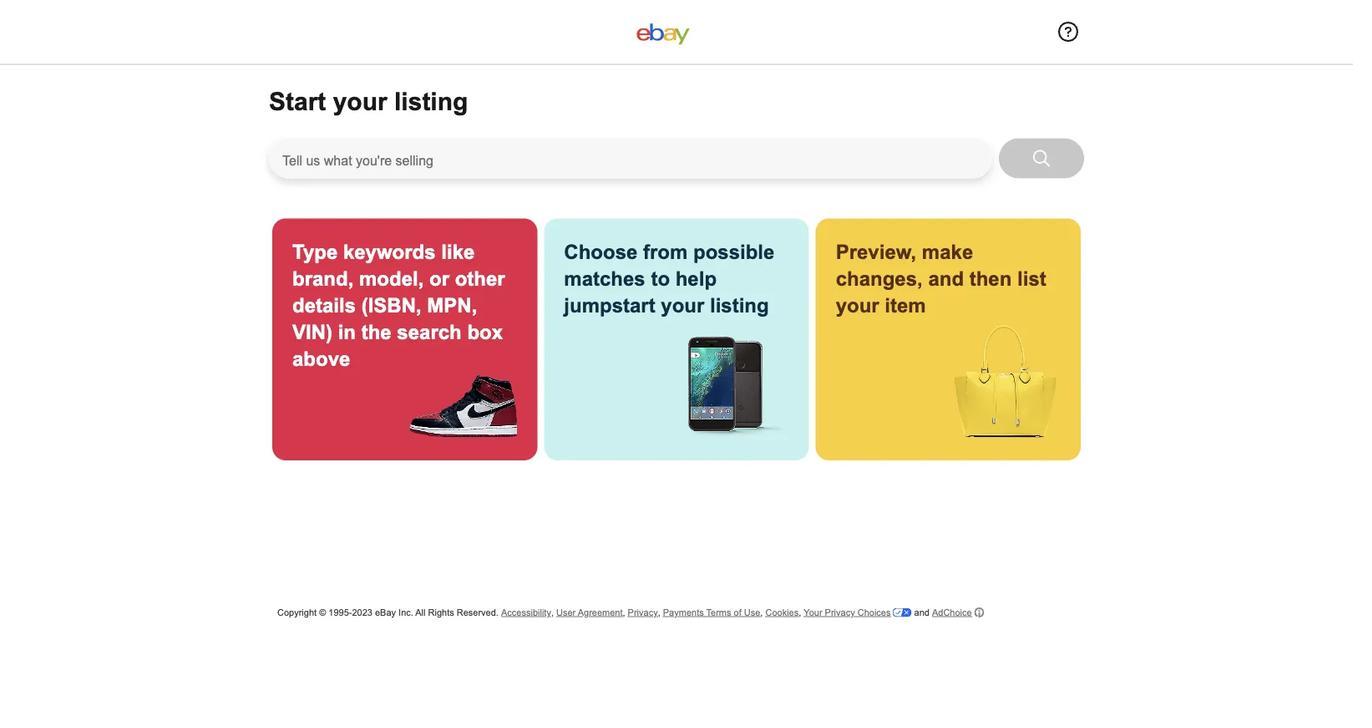 Task type: locate. For each thing, give the bounding box(es) containing it.
terms
[[707, 607, 732, 618]]

0 horizontal spatial privacy
[[628, 607, 658, 618]]

2 horizontal spatial your
[[836, 294, 880, 316]]

privacy
[[628, 607, 658, 618], [825, 607, 855, 618]]

ebay
[[375, 607, 396, 618]]

jumpstart
[[564, 294, 656, 316]]

and inside preview, make changes, and then list your item
[[929, 267, 964, 290]]

listing
[[394, 87, 468, 115], [710, 294, 769, 316]]

and down make
[[929, 267, 964, 290]]

1 horizontal spatial your
[[661, 294, 705, 316]]

item
[[885, 294, 926, 316]]

choose from possible matches to help jumpstart your listing
[[564, 241, 775, 316]]

0 vertical spatial listing
[[394, 87, 468, 115]]

your inside preview, make changes, and then list your item
[[836, 294, 880, 316]]

cookies
[[766, 607, 799, 618]]

inc.
[[399, 607, 413, 618]]

and
[[929, 267, 964, 290], [915, 607, 930, 618]]

, left payments
[[658, 607, 661, 618]]

your
[[333, 87, 387, 115], [661, 294, 705, 316], [836, 294, 880, 316]]

(isbn,
[[362, 294, 422, 316]]

1 privacy from the left
[[628, 607, 658, 618]]

above
[[292, 348, 350, 370]]

list
[[1018, 267, 1047, 290]]

model,
[[359, 267, 424, 290]]

from
[[643, 241, 688, 263]]

or
[[430, 267, 450, 290]]

0 vertical spatial and
[[929, 267, 964, 290]]

1 vertical spatial listing
[[710, 294, 769, 316]]

2 , from the left
[[623, 607, 626, 618]]

5 , from the left
[[799, 607, 802, 618]]

box
[[467, 321, 503, 343]]

changes,
[[836, 267, 923, 290]]

, left privacy link
[[623, 607, 626, 618]]

your
[[804, 607, 823, 618]]

, left the cookies
[[761, 607, 763, 618]]

payments terms of use link
[[663, 607, 761, 618]]

to
[[651, 267, 670, 290]]

0 horizontal spatial listing
[[394, 87, 468, 115]]

your down help
[[661, 294, 705, 316]]

rights
[[428, 607, 454, 618]]

2023
[[352, 607, 373, 618]]

1 horizontal spatial privacy
[[825, 607, 855, 618]]

privacy left payments
[[628, 607, 658, 618]]

mpn,
[[427, 294, 477, 316]]

user agreement link
[[557, 607, 623, 618]]

the
[[362, 321, 392, 343]]

start your listing
[[269, 87, 468, 115]]

, left your
[[799, 607, 802, 618]]

start
[[269, 87, 326, 115]]

privacy right your
[[825, 607, 855, 618]]

accessibility
[[501, 607, 551, 618]]

your right "start"
[[333, 87, 387, 115]]

type keywords like brand, model, or other details (isbn, mpn, vin) in the search box above
[[292, 241, 505, 370]]

make
[[922, 241, 974, 263]]

1 , from the left
[[551, 607, 554, 618]]

details
[[292, 294, 356, 316]]

your down the changes,
[[836, 294, 880, 316]]

, left user
[[551, 607, 554, 618]]

1 horizontal spatial listing
[[710, 294, 769, 316]]

preview, make changes, and then list your item
[[836, 241, 1047, 316]]

preview,
[[836, 241, 917, 263]]

2 privacy from the left
[[825, 607, 855, 618]]

user
[[557, 607, 576, 618]]

and left 'adchoice'
[[915, 607, 930, 618]]

,
[[551, 607, 554, 618], [623, 607, 626, 618], [658, 607, 661, 618], [761, 607, 763, 618], [799, 607, 802, 618]]

like
[[441, 241, 475, 263]]

choose
[[564, 241, 638, 263]]

image1 image
[[406, 372, 518, 438]]

adchoice link
[[933, 606, 985, 619]]



Task type: describe. For each thing, give the bounding box(es) containing it.
4 , from the left
[[761, 607, 763, 618]]

payments
[[663, 607, 704, 618]]

cookies link
[[766, 607, 799, 618]]

type
[[292, 241, 338, 263]]

agreement
[[578, 607, 623, 618]]

then
[[970, 267, 1012, 290]]

in
[[338, 321, 356, 343]]

use
[[744, 607, 761, 618]]

copyright © 1995-2023 ebay inc. all rights reserved. accessibility , user agreement , privacy , payments terms of use , cookies , your privacy choices
[[277, 607, 891, 618]]

help
[[676, 267, 717, 290]]

keywords
[[343, 241, 436, 263]]

all
[[416, 607, 426, 618]]

copyright
[[277, 607, 317, 618]]

1995-
[[329, 607, 352, 618]]

other
[[455, 267, 505, 290]]

and adchoice
[[912, 607, 972, 618]]

reserved.
[[457, 607, 499, 618]]

brand,
[[292, 267, 354, 290]]

©
[[319, 607, 326, 618]]

Tell us what you're selling text field
[[269, 138, 993, 178]]

3 , from the left
[[658, 607, 661, 618]]

search
[[397, 321, 462, 343]]

image2 image
[[677, 321, 789, 438]]

1 vertical spatial and
[[915, 607, 930, 618]]

adchoice
[[933, 607, 972, 618]]

image3 image
[[949, 326, 1061, 438]]

listing inside choose from possible matches to help jumpstart your listing
[[710, 294, 769, 316]]

your privacy choices link
[[804, 607, 912, 618]]

your inside choose from possible matches to help jumpstart your listing
[[661, 294, 705, 316]]

0 horizontal spatial your
[[333, 87, 387, 115]]

matches
[[564, 267, 646, 290]]

privacy link
[[628, 607, 658, 618]]

possible
[[694, 241, 775, 263]]

accessibility link
[[501, 607, 551, 618]]

vin)
[[292, 321, 333, 343]]

of
[[734, 607, 742, 618]]

choices
[[858, 607, 891, 618]]



Task type: vqa. For each thing, say whether or not it's contained in the screenshot.
NAVIGATION containing 1
no



